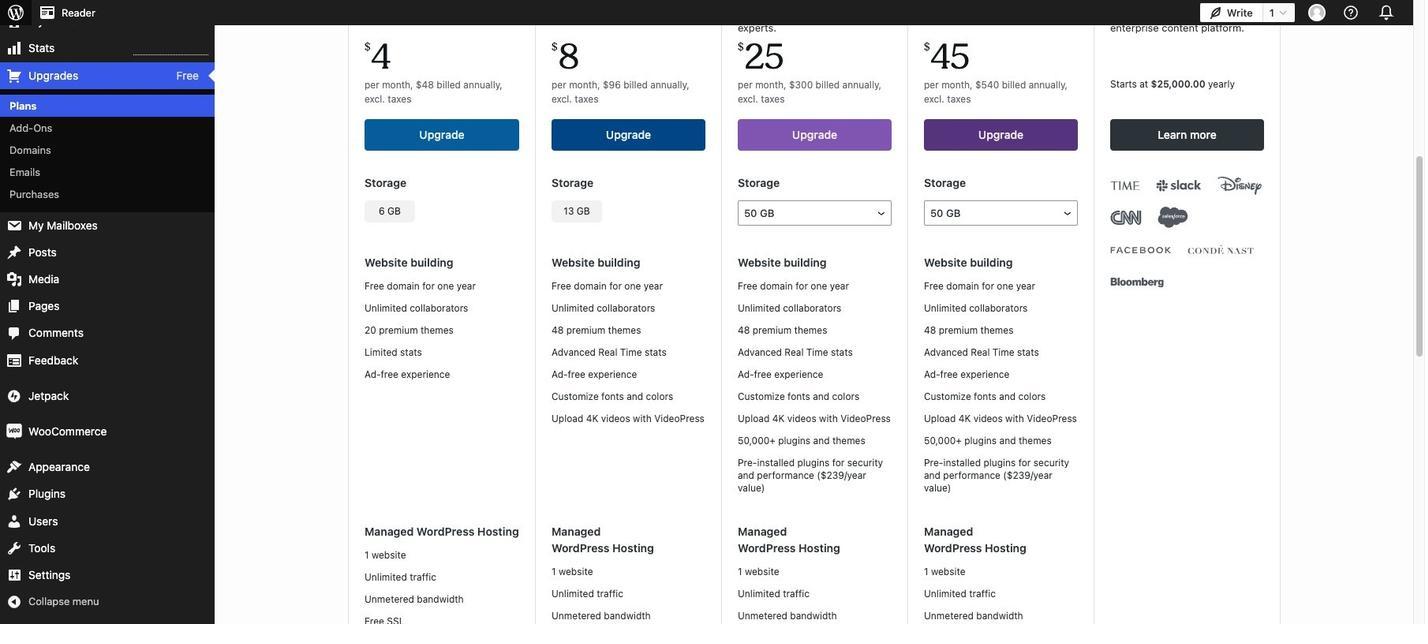Task type: locate. For each thing, give the bounding box(es) containing it.
help image
[[1342, 3, 1361, 22]]

highest hourly views 0 image
[[133, 45, 208, 56]]

1 img image from the top
[[6, 388, 22, 404]]

manage your sites image
[[6, 3, 25, 22]]

img image
[[6, 388, 22, 404], [6, 424, 22, 440]]

0 vertical spatial img image
[[6, 388, 22, 404]]

1 vertical spatial img image
[[6, 424, 22, 440]]



Task type: vqa. For each thing, say whether or not it's contained in the screenshot.
first list item from the top of the page
no



Task type: describe. For each thing, give the bounding box(es) containing it.
manage your notifications image
[[1376, 2, 1398, 24]]

my profile image
[[1309, 4, 1326, 21]]

2 img image from the top
[[6, 424, 22, 440]]



